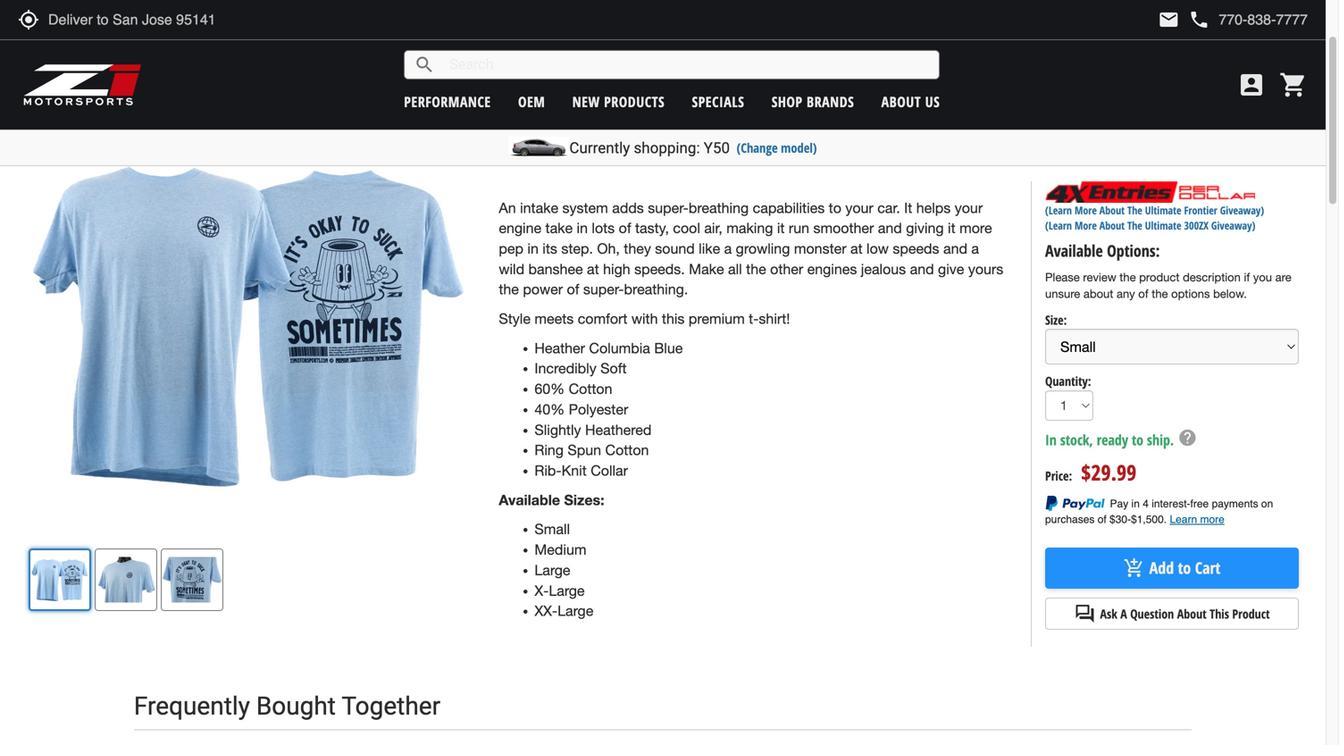 Task type: describe. For each thing, give the bounding box(es) containing it.
x-
[[535, 582, 549, 599]]

the up any
[[1120, 270, 1136, 284]]

2015
[[689, 141, 713, 155]]

oh,
[[597, 240, 620, 257]]

car.
[[878, 200, 901, 216]]

1 (learn from the top
[[1046, 203, 1072, 218]]

apparel
[[71, 27, 108, 44]]

0 horizontal spatial at
[[587, 261, 599, 277]]

run
[[789, 220, 810, 236]]

us
[[926, 92, 940, 111]]

low
[[867, 240, 889, 257]]

0 vertical spatial cotton
[[569, 381, 613, 397]]

together
[[342, 692, 441, 721]]

price: $29.99
[[1046, 458, 1137, 487]]

review
[[1084, 270, 1117, 284]]

the right the all
[[746, 261, 767, 277]]

this
[[662, 311, 685, 327]]

phone
[[1189, 9, 1210, 30]]

(learn more about the ultimate frontier giveaway) (learn more about the ultimate 300zx giveaway) available options: please review the product description if you are unsure about any of the options below.
[[1046, 203, 1292, 301]]

add
[[1150, 557, 1174, 579]]

370z
[[625, 141, 650, 155]]

size:
[[1046, 312, 1067, 329]]

0 horizontal spatial of
[[567, 281, 580, 298]]

breathing.
[[624, 281, 688, 298]]

z1 for gear
[[13, 27, 25, 44]]

they
[[624, 240, 651, 257]]

style meets comfort with this premium t-shirt!
[[499, 311, 794, 327]]

Search search field
[[435, 51, 939, 79]]

make
[[689, 261, 724, 277]]

step.
[[562, 240, 593, 257]]

shopping_cart link
[[1275, 71, 1308, 99]]

mail link
[[1159, 9, 1180, 30]]

this
[[1210, 605, 1230, 622]]

you
[[1254, 270, 1273, 284]]

high
[[603, 261, 631, 277]]

1 more from the top
[[1075, 203, 1097, 218]]

models:
[[506, 139, 545, 156]]

t-
[[749, 311, 759, 327]]

helps
[[917, 200, 951, 216]]

in stock, ready to ship. help
[[1046, 428, 1198, 450]]

to right the add
[[1178, 557, 1192, 579]]

shopping:
[[634, 139, 700, 157]]

a
[[1121, 605, 1128, 622]]

model)
[[781, 139, 817, 156]]

1 vertical spatial large
[[549, 582, 585, 599]]

account_box link
[[1233, 71, 1271, 99]]

(learn more about the ultimate frontier giveaway) link
[[1046, 203, 1265, 218]]

are
[[1276, 270, 1292, 284]]

engine
[[499, 220, 542, 236]]

shirt
[[687, 57, 730, 88]]

about left us
[[882, 92, 922, 111]]

1 a from the left
[[724, 240, 732, 257]]

specials link
[[692, 92, 745, 111]]

2 star from the left
[[503, 93, 521, 111]]

maxima...
[[753, 141, 802, 155]]

any
[[1117, 287, 1136, 301]]

the down product
[[1152, 287, 1169, 301]]

power
[[523, 281, 563, 298]]

3 / from the left
[[653, 141, 658, 155]]

other
[[771, 261, 804, 277]]

0 vertical spatial in
[[577, 220, 588, 236]]

0 horizontal spatial available
[[499, 491, 560, 508]]

the down wild
[[499, 281, 519, 298]]

about us
[[882, 92, 940, 111]]

motorsports
[[535, 116, 596, 133]]

(change
[[737, 139, 778, 156]]

5 star from the left
[[557, 93, 575, 111]]

3 star from the left
[[521, 93, 539, 111]]

cool
[[673, 220, 701, 236]]

new products link
[[573, 92, 665, 111]]

y50
[[704, 139, 730, 157]]

1 / from the left
[[582, 141, 587, 155]]

t-
[[671, 57, 687, 88]]

knit
[[562, 462, 587, 479]]

4 star from the left
[[539, 93, 557, 111]]

2 horizontal spatial and
[[944, 240, 968, 257]]

slightly
[[535, 422, 581, 438]]

to inside in stock, ready to ship. help
[[1132, 430, 1144, 450]]

shirt!
[[759, 311, 790, 327]]

lots
[[592, 220, 615, 236]]

shop brands
[[772, 92, 855, 111]]

an intake system adds super-breathing capabilities to your car. it helps your engine take in lots of tasty, cool air, making it run smoother and giving it more pep in its step. oh, they sound like a growling monster at low speeds and a wild banshee at high speeds. make all the other engines jealous and give yours the power of super-breathing.
[[499, 200, 1004, 298]]

wild
[[499, 261, 525, 277]]

premium
[[689, 311, 745, 327]]

frequently
[[134, 692, 250, 721]]

add_shopping_cart add to cart
[[1124, 557, 1221, 579]]

account_box
[[1238, 71, 1266, 99]]

1 horizontal spatial of
[[619, 220, 631, 236]]

like
[[699, 240, 720, 257]]

z1 motorsports logo image
[[22, 63, 143, 107]]

0 horizontal spatial super-
[[583, 281, 624, 298]]

about up options:
[[1100, 218, 1125, 233]]

price:
[[1046, 468, 1073, 485]]

add_shopping_cart
[[1124, 558, 1145, 579]]

adds
[[612, 200, 644, 216]]

$29.99
[[1082, 458, 1137, 487]]

smoother
[[814, 220, 874, 236]]

okay
[[547, 57, 593, 88]]

2 vertical spatial large
[[558, 603, 594, 619]]

to inside z1 it's okay to suck t-shirt star star star star star 5/5 - (8 reviews) brand: z1 motorsports fits models: 300zx / 350z / 370z / 2009-2015 nissan maxima...
[[599, 57, 618, 88]]

product
[[1140, 270, 1180, 284]]

if
[[1244, 270, 1250, 284]]

sizes:
[[564, 491, 605, 508]]

capabilities
[[753, 200, 825, 216]]

2 / from the left
[[618, 141, 622, 155]]

take
[[546, 220, 573, 236]]

comfort
[[578, 311, 628, 327]]

(change model) link
[[737, 139, 817, 156]]

performance
[[404, 92, 491, 111]]

1 vertical spatial giveaway)
[[1212, 218, 1256, 233]]

2 your from the left
[[955, 200, 983, 216]]



Task type: vqa. For each thing, say whether or not it's contained in the screenshot.
product
yes



Task type: locate. For each thing, give the bounding box(es) containing it.
pep
[[499, 240, 524, 257]]

1 horizontal spatial 300zx
[[1185, 218, 1209, 233]]

1 horizontal spatial z1
[[486, 57, 506, 88]]

in down system
[[577, 220, 588, 236]]

shop
[[772, 92, 803, 111]]

1 vertical spatial ultimate
[[1146, 218, 1182, 233]]

1 vertical spatial and
[[944, 240, 968, 257]]

0 vertical spatial large
[[535, 562, 571, 579]]

300zx inside the (learn more about the ultimate frontier giveaway) (learn more about the ultimate 300zx giveaway) available options: please review the product description if you are unsure about any of the options below.
[[1185, 218, 1209, 233]]

of right any
[[1139, 287, 1149, 301]]

currently
[[570, 139, 630, 157]]

small medium large x-large xx-large
[[535, 521, 594, 619]]

0 vertical spatial z1
[[13, 27, 25, 44]]

oem
[[518, 92, 545, 111]]

1 horizontal spatial your
[[955, 200, 983, 216]]

2 the from the top
[[1128, 218, 1143, 233]]

about up (learn more about the ultimate 300zx giveaway) link
[[1100, 203, 1125, 218]]

2 (learn from the top
[[1046, 218, 1072, 233]]

heathered
[[585, 422, 652, 438]]

small
[[535, 521, 570, 538]]

0 vertical spatial at
[[851, 240, 863, 257]]

available up "please"
[[1046, 240, 1103, 262]]

please
[[1046, 270, 1080, 284]]

cotton down heathered
[[605, 442, 649, 459]]

sound
[[655, 240, 695, 257]]

1 ultimate from the top
[[1146, 203, 1182, 218]]

1 vertical spatial in
[[528, 240, 539, 257]]

all
[[728, 261, 742, 277]]

2 horizontal spatial z1
[[521, 116, 532, 133]]

to up smoother in the top of the page
[[829, 200, 842, 216]]

super-
[[648, 200, 689, 216], [583, 281, 624, 298]]

at left 'low'
[[851, 240, 863, 257]]

z1 left it's
[[486, 57, 506, 88]]

frontier
[[1185, 203, 1218, 218]]

/ right '370z' on the top left of the page
[[653, 141, 658, 155]]

it left run
[[777, 220, 785, 236]]

it
[[905, 200, 913, 216]]

0 horizontal spatial 300zx
[[548, 141, 580, 155]]

2 it from the left
[[948, 220, 956, 236]]

new products
[[573, 92, 665, 111]]

a right like
[[724, 240, 732, 257]]

products
[[604, 92, 665, 111]]

1 horizontal spatial /
[[618, 141, 622, 155]]

ultimate up (learn more about the ultimate 300zx giveaway) link
[[1146, 203, 1182, 218]]

0 vertical spatial (learn
[[1046, 203, 1072, 218]]

0 vertical spatial and
[[878, 220, 902, 236]]

1 vertical spatial more
[[1075, 218, 1097, 233]]

1 horizontal spatial in
[[577, 220, 588, 236]]

/ right 350z
[[618, 141, 622, 155]]

large
[[535, 562, 571, 579], [549, 582, 585, 599], [558, 603, 594, 619]]

1 vertical spatial available
[[499, 491, 560, 508]]

of down adds
[[619, 220, 631, 236]]

giveaway) right frontier
[[1221, 203, 1265, 218]]

super- up tasty,
[[648, 200, 689, 216]]

to up new products
[[599, 57, 618, 88]]

shopping_cart
[[1280, 71, 1308, 99]]

mail
[[1159, 9, 1180, 30]]

0 vertical spatial giveaway)
[[1221, 203, 1265, 218]]

1 vertical spatial (learn
[[1046, 218, 1072, 233]]

1 horizontal spatial a
[[972, 240, 980, 257]]

1 horizontal spatial and
[[910, 261, 934, 277]]

1 vertical spatial 300zx
[[1185, 218, 1209, 233]]

300zx down frontier
[[1185, 218, 1209, 233]]

at left high at left
[[587, 261, 599, 277]]

of inside the (learn more about the ultimate frontier giveaway) (learn more about the ultimate 300zx giveaway) available options: please review the product description if you are unsure about any of the options below.
[[1139, 287, 1149, 301]]

z1 gear
[[13, 27, 50, 44]]

options:
[[1107, 240, 1160, 262]]

1 vertical spatial the
[[1128, 218, 1143, 233]]

your up smoother in the top of the page
[[846, 200, 874, 216]]

about inside question_answer ask a question about this product
[[1178, 605, 1207, 622]]

incredibly
[[535, 360, 597, 377]]

quantity:
[[1046, 373, 1092, 390]]

xx-
[[535, 603, 558, 619]]

yours
[[969, 261, 1004, 277]]

0 vertical spatial ultimate
[[1146, 203, 1182, 218]]

blue
[[654, 340, 683, 356]]

available sizes:
[[499, 491, 605, 508]]

phone link
[[1189, 9, 1308, 30]]

and down 'speeds'
[[910, 261, 934, 277]]

1 the from the top
[[1128, 203, 1143, 218]]

1 horizontal spatial super-
[[648, 200, 689, 216]]

and down car. at the top right of page
[[878, 220, 902, 236]]

1 your from the left
[[846, 200, 874, 216]]

0 horizontal spatial z1
[[13, 27, 25, 44]]

0 vertical spatial super-
[[648, 200, 689, 216]]

new
[[573, 92, 600, 111]]

a down more
[[972, 240, 980, 257]]

350z
[[590, 141, 615, 155]]

cotton up the polyester
[[569, 381, 613, 397]]

0 horizontal spatial /
[[582, 141, 587, 155]]

an
[[499, 200, 516, 216]]

banshee
[[529, 261, 583, 277]]

giveaway) down frontier
[[1212, 218, 1256, 233]]

system
[[563, 200, 608, 216]]

z1 left gear
[[13, 27, 25, 44]]

1 horizontal spatial available
[[1046, 240, 1103, 262]]

1 vertical spatial at
[[587, 261, 599, 277]]

0 horizontal spatial your
[[846, 200, 874, 216]]

0 horizontal spatial a
[[724, 240, 732, 257]]

question_answer ask a question about this product
[[1075, 603, 1270, 625]]

oem link
[[518, 92, 545, 111]]

0 vertical spatial 300zx
[[548, 141, 580, 155]]

1 vertical spatial z1
[[486, 57, 506, 88]]

2 horizontal spatial /
[[653, 141, 658, 155]]

brands
[[807, 92, 855, 111]]

40%
[[535, 401, 565, 418]]

0 vertical spatial more
[[1075, 203, 1097, 218]]

2 ultimate from the top
[[1146, 218, 1182, 233]]

0 vertical spatial the
[[1128, 203, 1143, 218]]

ring
[[535, 442, 564, 459]]

give
[[938, 261, 965, 277]]

0 horizontal spatial and
[[878, 220, 902, 236]]

suck
[[624, 57, 665, 88]]

300zx inside z1 it's okay to suck t-shirt star star star star star 5/5 - (8 reviews) brand: z1 motorsports fits models: 300zx / 350z / 370z / 2009-2015 nissan maxima...
[[548, 141, 580, 155]]

its
[[543, 240, 558, 257]]

2 a from the left
[[972, 240, 980, 257]]

columbia
[[589, 340, 651, 356]]

ask
[[1101, 605, 1118, 622]]

/
[[582, 141, 587, 155], [618, 141, 622, 155], [653, 141, 658, 155]]

nissan
[[716, 141, 750, 155]]

description
[[1183, 270, 1241, 284]]

2 vertical spatial z1
[[521, 116, 532, 133]]

the down (learn more about the ultimate frontier giveaway) link
[[1128, 218, 1143, 233]]

available inside the (learn more about the ultimate frontier giveaway) (learn more about the ultimate 300zx giveaway) available options: please review the product description if you are unsure about any of the options below.
[[1046, 240, 1103, 262]]

heather
[[535, 340, 585, 356]]

300zx down motorsports
[[548, 141, 580, 155]]

ship.
[[1148, 430, 1175, 450]]

0 horizontal spatial it
[[777, 220, 785, 236]]

ultimate
[[1146, 203, 1182, 218], [1146, 218, 1182, 233]]

below.
[[1214, 287, 1248, 301]]

your
[[846, 200, 874, 216], [955, 200, 983, 216]]

to left "ship."
[[1132, 430, 1144, 450]]

z1 motorsports link
[[521, 116, 596, 133]]

in
[[577, 220, 588, 236], [528, 240, 539, 257]]

1 vertical spatial super-
[[583, 281, 624, 298]]

more
[[960, 220, 993, 236]]

spun
[[568, 442, 602, 459]]

available down rib-
[[499, 491, 560, 508]]

ultimate down (learn more about the ultimate frontier giveaway) link
[[1146, 218, 1182, 233]]

to inside an intake system adds super-breathing capabilities to your car. it helps your engine take in lots of tasty, cool air, making it run smoother and giving it more pep in its step. oh, they sound like a growling monster at low speeds and a wild banshee at high speeds. make all the other engines jealous and give yours the power of super-breathing.
[[829, 200, 842, 216]]

z1 it's okay to suck t-shirt star star star star star 5/5 - (8 reviews) brand: z1 motorsports fits models: 300zx / 350z / 370z / 2009-2015 nissan maxima...
[[486, 57, 802, 156]]

mail phone
[[1159, 9, 1210, 30]]

/ left 350z
[[582, 141, 587, 155]]

0 horizontal spatial in
[[528, 240, 539, 257]]

1 vertical spatial cotton
[[605, 442, 649, 459]]

z1 for it's
[[486, 57, 506, 88]]

1 star from the left
[[486, 93, 503, 111]]

z1
[[13, 27, 25, 44], [486, 57, 506, 88], [521, 116, 532, 133]]

2 vertical spatial and
[[910, 261, 934, 277]]

bought
[[256, 692, 336, 721]]

stock,
[[1061, 430, 1094, 450]]

it left more
[[948, 220, 956, 236]]

your up more
[[955, 200, 983, 216]]

about left "this"
[[1178, 605, 1207, 622]]

options
[[1172, 287, 1211, 301]]

question_answer
[[1075, 603, 1096, 625]]

z1 down oem link
[[521, 116, 532, 133]]

frequently bought together
[[134, 692, 441, 721]]

and up give
[[944, 240, 968, 257]]

heather columbia blue incredibly soft 60% cotton 40% polyester slightly heathered ring spun cotton rib-knit collar
[[535, 340, 683, 479]]

performance link
[[404, 92, 491, 111]]

more up (learn more about the ultimate 300zx giveaway) link
[[1075, 203, 1097, 218]]

1 it from the left
[[777, 220, 785, 236]]

2 more from the top
[[1075, 218, 1097, 233]]

monster
[[794, 240, 847, 257]]

in left its
[[528, 240, 539, 257]]

0 vertical spatial available
[[1046, 240, 1103, 262]]

unsure
[[1046, 287, 1081, 301]]

the
[[746, 261, 767, 277], [1120, 270, 1136, 284], [499, 281, 519, 298], [1152, 287, 1169, 301]]

medium
[[535, 542, 587, 558]]

rib-
[[535, 462, 562, 479]]

2 horizontal spatial of
[[1139, 287, 1149, 301]]

speeds.
[[635, 261, 685, 277]]

intake
[[520, 200, 559, 216]]

with
[[632, 311, 658, 327]]

specials
[[692, 92, 745, 111]]

1 horizontal spatial it
[[948, 220, 956, 236]]

style
[[499, 311, 531, 327]]

the up (learn more about the ultimate 300zx giveaway) link
[[1128, 203, 1143, 218]]

of down banshee
[[567, 281, 580, 298]]

super- down high at left
[[583, 281, 624, 298]]

more up the review
[[1075, 218, 1097, 233]]

collar
[[591, 462, 628, 479]]

1 horizontal spatial at
[[851, 240, 863, 257]]



